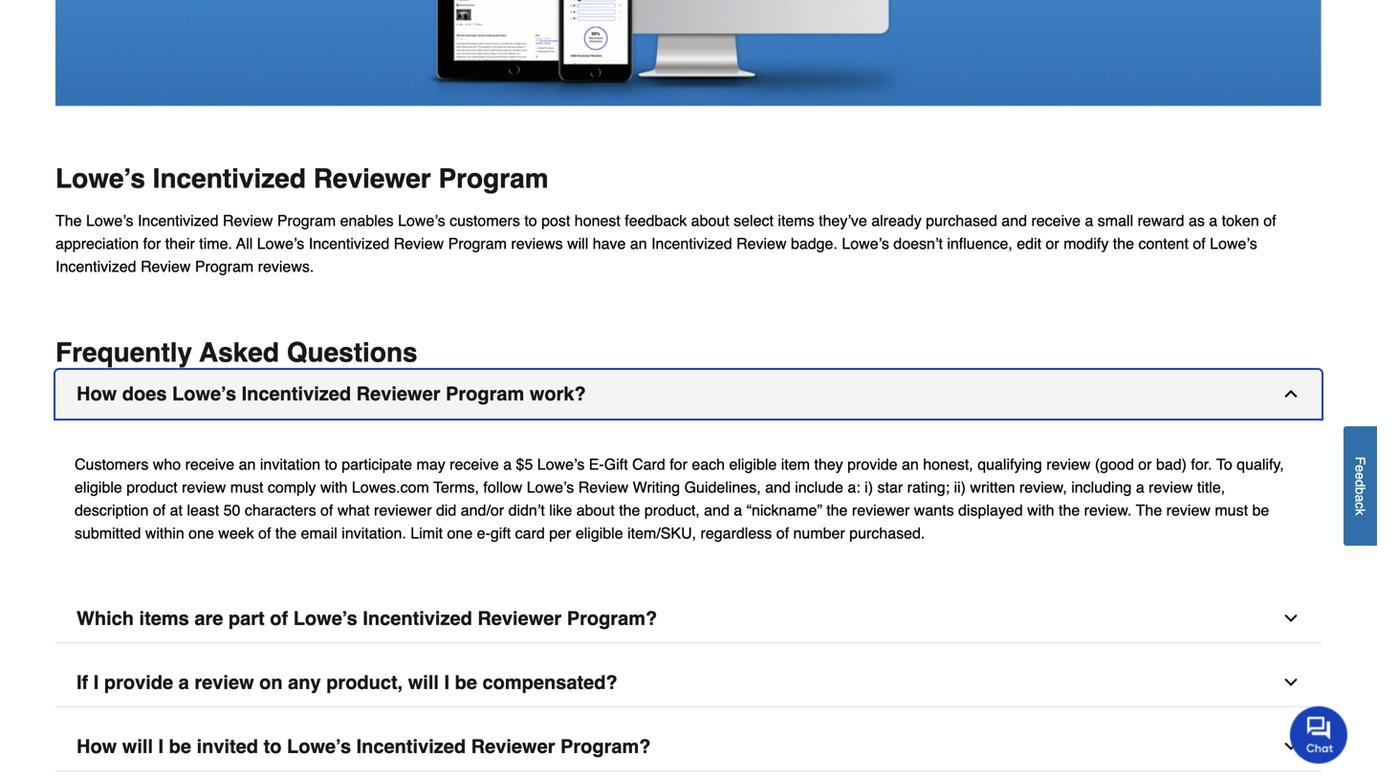 Task type: vqa. For each thing, say whether or not it's contained in the screenshot.
Table of Contents element
no



Task type: locate. For each thing, give the bounding box(es) containing it.
0 vertical spatial items
[[778, 212, 815, 230]]

must up 50
[[230, 479, 263, 497]]

small
[[1098, 212, 1134, 230]]

reviewer up enables at the top left of the page
[[313, 164, 431, 194]]

1 horizontal spatial for
[[670, 456, 688, 474]]

guidelines,
[[685, 479, 761, 497]]

the down a:
[[827, 502, 848, 520]]

1 horizontal spatial provide
[[848, 456, 898, 474]]

1 vertical spatial or
[[1139, 456, 1152, 474]]

review,
[[1020, 479, 1067, 497]]

customers who receive an invitation to participate may receive a $5 lowe's e-gift card for each eligible item they provide an honest, qualifying review (good or bad) for. to qualify, eligible product review must comply with lowes.com terms, follow lowe's review writing guidelines, and include a: i) star rating; ii) written review, including a review title, description of at least 50 characters of what reviewer did and/or didn't like about the product, and a "nickname" the reviewer wants displayed with the review. the review must be submitted within one week of the email invitation. limit one e-gift card per eligible item/sku, regardless of number purchased.
[[75, 456, 1284, 542]]

a:
[[848, 479, 861, 497]]

e up d
[[1353, 465, 1368, 473]]

receive up edit
[[1032, 212, 1081, 230]]

how left the does
[[77, 383, 117, 405]]

reviewer up compensated?
[[478, 608, 562, 630]]

doesn't
[[894, 235, 943, 253]]

the up appreciation at top left
[[55, 212, 82, 230]]

product, inside button
[[326, 672, 403, 694]]

program?
[[567, 608, 657, 630], [561, 736, 651, 758]]

influence,
[[947, 235, 1013, 253]]

wants
[[914, 502, 954, 520]]

0 vertical spatial product,
[[645, 502, 700, 520]]

eligible down customers on the left of the page
[[75, 479, 122, 497]]

provide right if
[[104, 672, 173, 694]]

enables
[[340, 212, 394, 230]]

of down 'characters'
[[258, 525, 271, 542]]

2 chevron down image from the top
[[1282, 674, 1301, 693]]

product,
[[645, 502, 700, 520], [326, 672, 403, 694]]

review
[[1047, 456, 1091, 474], [182, 479, 226, 497], [1149, 479, 1193, 497], [1167, 502, 1211, 520], [195, 672, 254, 694]]

to inside customers who receive an invitation to participate may receive a $5 lowe's e-gift card for each eligible item they provide an honest, qualifying review (good or bad) for. to qualify, eligible product review must comply with lowes.com terms, follow lowe's review writing guidelines, and include a: i) star rating; ii) written review, including a review title, description of at least 50 characters of what reviewer did and/or didn't like about the product, and a "nickname" the reviewer wants displayed with the review. the review must be submitted within one week of the email invitation. limit one e-gift card per eligible item/sku, regardless of number purchased.
[[325, 456, 338, 474]]

0 horizontal spatial product,
[[326, 672, 403, 694]]

for left "their"
[[143, 235, 161, 253]]

chevron down image
[[1282, 738, 1301, 757]]

the lowe's incentivized review program enables lowe's customers to post honest feedback about select items they've already purchased and receive a small reward as a token of appreciation for their time. all lowe's incentivized review program reviews will have an incentivized review badge. lowe's doesn't influence, edit or modify the content of lowe's incentivized review program reviews.
[[55, 212, 1277, 276]]

chevron down image inside if i provide a review on any product, will i be compensated? button
[[1282, 674, 1301, 693]]

receive
[[1032, 212, 1081, 230], [185, 456, 235, 474], [450, 456, 499, 474]]

and down guidelines,
[[704, 502, 730, 520]]

lowe's inside how does lowe's incentivized reviewer program work? button
[[172, 383, 236, 405]]

1 vertical spatial to
[[325, 456, 338, 474]]

2 vertical spatial will
[[122, 736, 153, 758]]

if i provide a review on any product, will i be compensated?
[[77, 672, 618, 694]]

0 horizontal spatial reviewer
[[374, 502, 432, 520]]

will down the honest
[[567, 235, 589, 253]]

reviewer down lowes.com
[[374, 502, 432, 520]]

2 horizontal spatial and
[[1002, 212, 1027, 230]]

didn't
[[509, 502, 545, 520]]

lowe's inside how will i be invited to lowe's incentivized reviewer program? button
[[287, 736, 351, 758]]

2 vertical spatial be
[[169, 736, 191, 758]]

1 chevron down image from the top
[[1282, 609, 1301, 629]]

or right edit
[[1046, 235, 1060, 253]]

customers
[[75, 456, 149, 474]]

0 vertical spatial about
[[691, 212, 730, 230]]

0 horizontal spatial must
[[230, 479, 263, 497]]

for right card
[[670, 456, 688, 474]]

0 vertical spatial provide
[[848, 456, 898, 474]]

will
[[567, 235, 589, 253], [408, 672, 439, 694], [122, 736, 153, 758]]

card
[[632, 456, 666, 474]]

or left bad)
[[1139, 456, 1152, 474]]

0 horizontal spatial for
[[143, 235, 161, 253]]

1 vertical spatial and
[[765, 479, 791, 497]]

incentivized down limit
[[363, 608, 472, 630]]

0 horizontal spatial eligible
[[75, 479, 122, 497]]

will down which items are part of lowe's incentivized reviewer program?
[[408, 672, 439, 694]]

0 vertical spatial or
[[1046, 235, 1060, 253]]

0 horizontal spatial provide
[[104, 672, 173, 694]]

program
[[439, 164, 549, 194], [277, 212, 336, 230], [448, 235, 507, 253], [195, 258, 254, 276], [446, 383, 525, 405]]

2 horizontal spatial i
[[444, 672, 450, 694]]

per
[[549, 525, 571, 542]]

1 vertical spatial will
[[408, 672, 439, 694]]

feedback
[[625, 212, 687, 230]]

with up what
[[320, 479, 348, 497]]

review up the review,
[[1047, 456, 1091, 474]]

with down the review,
[[1028, 502, 1055, 520]]

a right including
[[1136, 479, 1145, 497]]

one left e-
[[447, 525, 473, 542]]

provide up i)
[[848, 456, 898, 474]]

0 horizontal spatial items
[[139, 608, 189, 630]]

chevron down image inside which items are part of lowe's incentivized reviewer program? button
[[1282, 609, 1301, 629]]

incentivized inside how will i be invited to lowe's incentivized reviewer program? button
[[356, 736, 466, 758]]

e up b
[[1353, 473, 1368, 480]]

honest,
[[923, 456, 974, 474]]

1 vertical spatial provide
[[104, 672, 173, 694]]

a
[[1085, 212, 1094, 230], [1209, 212, 1218, 230], [503, 456, 512, 474], [1136, 479, 1145, 497], [1353, 495, 1368, 502], [734, 502, 743, 520], [179, 672, 189, 694]]

lowe's
[[55, 164, 145, 194], [86, 212, 133, 230], [398, 212, 445, 230], [257, 235, 304, 253], [842, 235, 890, 253], [1210, 235, 1258, 253], [172, 383, 236, 405], [537, 456, 585, 474], [527, 479, 574, 497], [293, 608, 358, 630], [287, 736, 351, 758]]

an up rating; on the bottom right of the page
[[902, 456, 919, 474]]

1 vertical spatial program?
[[561, 736, 651, 758]]

1 vertical spatial items
[[139, 608, 189, 630]]

part
[[229, 608, 265, 630]]

card
[[515, 525, 545, 542]]

of inside button
[[270, 608, 288, 630]]

items
[[778, 212, 815, 230], [139, 608, 189, 630]]

the
[[55, 212, 82, 230], [1136, 502, 1163, 520]]

and up edit
[[1002, 212, 1027, 230]]

b
[[1353, 487, 1368, 495]]

an down feedback
[[630, 235, 647, 253]]

1 horizontal spatial or
[[1139, 456, 1152, 474]]

about left select
[[691, 212, 730, 230]]

of down as
[[1193, 235, 1206, 253]]

incentivized inside how does lowe's incentivized reviewer program work? button
[[242, 383, 351, 405]]

review.
[[1085, 502, 1132, 520]]

a computer monitor, tablet and smartphone with various rating icons around them. image
[[55, 0, 1322, 106]]

1 vertical spatial for
[[670, 456, 688, 474]]

the inside the lowe's incentivized review program enables lowe's customers to post honest feedback about select items they've already purchased and receive a small reward as a token of appreciation for their time. all lowe's incentivized review program reviews will have an incentivized review badge. lowe's doesn't influence, edit or modify the content of lowe's incentivized review program reviews.
[[1113, 235, 1135, 253]]

select
[[734, 212, 774, 230]]

number
[[794, 525, 845, 542]]

incentivized up time.
[[153, 164, 306, 194]]

for
[[143, 235, 161, 253], [670, 456, 688, 474]]

the inside the lowe's incentivized review program enables lowe's customers to post honest feedback about select items they've already purchased and receive a small reward as a token of appreciation for their time. all lowe's incentivized review program reviews will have an incentivized review badge. lowe's doesn't influence, edit or modify the content of lowe's incentivized review program reviews.
[[55, 212, 82, 230]]

2 horizontal spatial receive
[[1032, 212, 1081, 230]]

how does lowe's incentivized reviewer program work? button
[[55, 370, 1322, 419]]

the
[[1113, 235, 1135, 253], [619, 502, 640, 520], [827, 502, 848, 520], [1059, 502, 1080, 520], [275, 525, 297, 542]]

comply
[[268, 479, 316, 497]]

each
[[692, 456, 725, 474]]

about inside the lowe's incentivized review program enables lowe's customers to post honest feedback about select items they've already purchased and receive a small reward as a token of appreciation for their time. all lowe's incentivized review program reviews will have an incentivized review badge. lowe's doesn't influence, edit or modify the content of lowe's incentivized review program reviews.
[[691, 212, 730, 230]]

0 horizontal spatial with
[[320, 479, 348, 497]]

to up reviews
[[525, 212, 537, 230]]

one down least
[[189, 525, 214, 542]]

1 vertical spatial about
[[577, 502, 615, 520]]

1 vertical spatial how
[[77, 736, 117, 758]]

items inside the lowe's incentivized review program enables lowe's customers to post honest feedback about select items they've already purchased and receive a small reward as a token of appreciation for their time. all lowe's incentivized review program reviews will have an incentivized review badge. lowe's doesn't influence, edit or modify the content of lowe's incentivized review program reviews.
[[778, 212, 815, 230]]

a inside if i provide a review on any product, will i be compensated? button
[[179, 672, 189, 694]]

1 horizontal spatial product,
[[645, 502, 700, 520]]

f e e d b a c k button
[[1344, 427, 1378, 546]]

1 how from the top
[[77, 383, 117, 405]]

purchased.
[[850, 525, 925, 542]]

1 horizontal spatial items
[[778, 212, 815, 230]]

frequently asked questions
[[55, 338, 418, 368]]

k
[[1353, 509, 1368, 516]]

incentivized down enables at the top left of the page
[[309, 235, 390, 253]]

to right invited
[[264, 736, 282, 758]]

of
[[1264, 212, 1277, 230], [1193, 235, 1206, 253], [153, 502, 166, 520], [320, 502, 333, 520], [258, 525, 271, 542], [776, 525, 789, 542], [270, 608, 288, 630]]

1 vertical spatial chevron down image
[[1282, 674, 1301, 693]]

2 vertical spatial and
[[704, 502, 730, 520]]

incentivized down if i provide a review on any product, will i be compensated?
[[356, 736, 466, 758]]

2 horizontal spatial to
[[525, 212, 537, 230]]

chat invite button image
[[1291, 706, 1349, 764]]

reviewer
[[313, 164, 431, 194], [356, 383, 441, 405], [478, 608, 562, 630], [471, 736, 555, 758]]

receive right who on the left of page
[[185, 456, 235, 474]]

0 vertical spatial how
[[77, 383, 117, 405]]

1 horizontal spatial about
[[691, 212, 730, 230]]

program up customers
[[439, 164, 549, 194]]

incentivized down questions
[[242, 383, 351, 405]]

1 horizontal spatial receive
[[450, 456, 499, 474]]

product, up item/sku,
[[645, 502, 700, 520]]

0 vertical spatial be
[[1253, 502, 1270, 520]]

1 vertical spatial must
[[1215, 502, 1248, 520]]

review down bad)
[[1149, 479, 1193, 497]]

ii)
[[954, 479, 966, 497]]

to for incentivized
[[264, 736, 282, 758]]

with
[[320, 479, 348, 497], [1028, 502, 1055, 520]]

0 vertical spatial chevron down image
[[1282, 609, 1301, 629]]

the right review.
[[1136, 502, 1163, 520]]

to right "invitation"
[[325, 456, 338, 474]]

i)
[[865, 479, 873, 497]]

or inside customers who receive an invitation to participate may receive a $5 lowe's e-gift card for each eligible item they provide an honest, qualifying review (good or bad) for. to qualify, eligible product review must comply with lowes.com terms, follow lowe's review writing guidelines, and include a: i) star rating; ii) written review, including a review title, description of at least 50 characters of what reviewer did and/or didn't like about the product, and a "nickname" the reviewer wants displayed with the review. the review must be submitted within one week of the email invitation. limit one e-gift card per eligible item/sku, regardless of number purchased.
[[1139, 456, 1152, 474]]

be left invited
[[169, 736, 191, 758]]

0 horizontal spatial about
[[577, 502, 615, 520]]

2 how from the top
[[77, 736, 117, 758]]

2 vertical spatial to
[[264, 736, 282, 758]]

a up 'regardless'
[[734, 502, 743, 520]]

be
[[1253, 502, 1270, 520], [455, 672, 477, 694], [169, 736, 191, 758]]

who
[[153, 456, 181, 474]]

and up the "nickname"
[[765, 479, 791, 497]]

1 vertical spatial the
[[1136, 502, 1163, 520]]

2 horizontal spatial an
[[902, 456, 919, 474]]

0 vertical spatial for
[[143, 235, 161, 253]]

eligible up guidelines,
[[729, 456, 777, 474]]

the down writing at the left of the page
[[619, 502, 640, 520]]

receive up terms,
[[450, 456, 499, 474]]

0 vertical spatial will
[[567, 235, 589, 253]]

to
[[1217, 456, 1233, 474]]

title,
[[1198, 479, 1226, 497]]

1 horizontal spatial reviewer
[[852, 502, 910, 520]]

1 e from the top
[[1353, 465, 1368, 473]]

a right as
[[1209, 212, 1218, 230]]

the down small
[[1113, 235, 1135, 253]]

items up badge.
[[778, 212, 815, 230]]

and inside the lowe's incentivized review program enables lowe's customers to post honest feedback about select items they've already purchased and receive a small reward as a token of appreciation for their time. all lowe's incentivized review program reviews will have an incentivized review badge. lowe's doesn't influence, edit or modify the content of lowe's incentivized review program reviews.
[[1002, 212, 1027, 230]]

0 vertical spatial to
[[525, 212, 537, 230]]

will inside the lowe's incentivized review program enables lowe's customers to post honest feedback about select items they've already purchased and receive a small reward as a token of appreciation for their time. all lowe's incentivized review program reviews will have an incentivized review badge. lowe's doesn't influence, edit or modify the content of lowe's incentivized review program reviews.
[[567, 235, 589, 253]]

of up email
[[320, 502, 333, 520]]

customers
[[450, 212, 520, 230]]

on
[[259, 672, 283, 694]]

product
[[127, 479, 178, 497]]

2 horizontal spatial eligible
[[729, 456, 777, 474]]

purchased
[[926, 212, 998, 230]]

0 horizontal spatial one
[[189, 525, 214, 542]]

1 horizontal spatial an
[[630, 235, 647, 253]]

invitation
[[260, 456, 320, 474]]

0 horizontal spatial receive
[[185, 456, 235, 474]]

modify
[[1064, 235, 1109, 253]]

program left work?
[[446, 383, 525, 405]]

must down title,
[[1215, 502, 1248, 520]]

a left on at the left
[[179, 672, 189, 694]]

1 vertical spatial product,
[[326, 672, 403, 694]]

which
[[77, 608, 134, 630]]

2 horizontal spatial be
[[1253, 502, 1270, 520]]

1 horizontal spatial be
[[455, 672, 477, 694]]

review left on at the left
[[195, 672, 254, 694]]

incentivized
[[153, 164, 306, 194], [138, 212, 219, 230], [309, 235, 390, 253], [652, 235, 732, 253], [55, 258, 136, 276], [242, 383, 351, 405], [363, 608, 472, 630], [356, 736, 466, 758]]

product, inside customers who receive an invitation to participate may receive a $5 lowe's e-gift card for each eligible item they provide an honest, qualifying review (good or bad) for. to qualify, eligible product review must comply with lowes.com terms, follow lowe's review writing guidelines, and include a: i) star rating; ii) written review, including a review title, description of at least 50 characters of what reviewer did and/or didn't like about the product, and a "nickname" the reviewer wants displayed with the review. the review must be submitted within one week of the email invitation. limit one e-gift card per eligible item/sku, regardless of number purchased.
[[645, 502, 700, 520]]

0 horizontal spatial and
[[704, 502, 730, 520]]

or
[[1046, 235, 1060, 253], [1139, 456, 1152, 474]]

eligible right per
[[576, 525, 623, 542]]

0 horizontal spatial or
[[1046, 235, 1060, 253]]

reviewer inside button
[[478, 608, 562, 630]]

invitation.
[[342, 525, 406, 542]]

about right like
[[577, 502, 615, 520]]

appreciation
[[55, 235, 139, 253]]

if
[[77, 672, 88, 694]]

an left "invitation"
[[239, 456, 256, 474]]

1 horizontal spatial the
[[1136, 502, 1163, 520]]

0 vertical spatial the
[[55, 212, 82, 230]]

reviewer up purchased.
[[852, 502, 910, 520]]

reviews
[[511, 235, 563, 253]]

be left compensated?
[[455, 672, 477, 694]]

chevron up image
[[1282, 385, 1301, 404]]

reviews.
[[258, 258, 314, 276]]

item
[[781, 456, 810, 474]]

program? up compensated?
[[567, 608, 657, 630]]

how down if
[[77, 736, 117, 758]]

the down 'characters'
[[275, 525, 297, 542]]

0 horizontal spatial the
[[55, 212, 82, 230]]

2 horizontal spatial will
[[567, 235, 589, 253]]

review down title,
[[1167, 502, 1211, 520]]

they've
[[819, 212, 867, 230]]

rating;
[[907, 479, 950, 497]]

program? down compensated?
[[561, 736, 651, 758]]

0 vertical spatial program?
[[567, 608, 657, 630]]

0 vertical spatial and
[[1002, 212, 1027, 230]]

reviewer
[[374, 502, 432, 520], [852, 502, 910, 520]]

1 horizontal spatial with
[[1028, 502, 1055, 520]]

program down lowe's incentivized reviewer program
[[277, 212, 336, 230]]

1 horizontal spatial one
[[447, 525, 473, 542]]

be down "qualify,"
[[1253, 502, 1270, 520]]

honest
[[575, 212, 621, 230]]

follow
[[484, 479, 523, 497]]

of right part
[[270, 608, 288, 630]]

provide
[[848, 456, 898, 474], [104, 672, 173, 694]]

will left invited
[[122, 736, 153, 758]]

compensated?
[[483, 672, 618, 694]]

lowe's incentivized reviewer program
[[55, 164, 549, 194]]

1 reviewer from the left
[[374, 502, 432, 520]]

0 horizontal spatial to
[[264, 736, 282, 758]]

1 horizontal spatial to
[[325, 456, 338, 474]]

1 horizontal spatial and
[[765, 479, 791, 497]]

program down customers
[[448, 235, 507, 253]]

chevron down image
[[1282, 609, 1301, 629], [1282, 674, 1301, 693]]

to inside button
[[264, 736, 282, 758]]

items left are
[[139, 608, 189, 630]]

2 vertical spatial eligible
[[576, 525, 623, 542]]

a up modify at right
[[1085, 212, 1094, 230]]

product, right any
[[326, 672, 403, 694]]

how
[[77, 383, 117, 405], [77, 736, 117, 758]]

a up k at the right
[[1353, 495, 1368, 502]]

questions
[[287, 338, 418, 368]]

of left at
[[153, 502, 166, 520]]

a left $5
[[503, 456, 512, 474]]

incentivized down appreciation at top left
[[55, 258, 136, 276]]

program? inside button
[[567, 608, 657, 630]]



Task type: describe. For each thing, give the bounding box(es) containing it.
0 horizontal spatial an
[[239, 456, 256, 474]]

any
[[288, 672, 321, 694]]

review up least
[[182, 479, 226, 497]]

their
[[165, 235, 195, 253]]

program down time.
[[195, 258, 254, 276]]

0 vertical spatial must
[[230, 479, 263, 497]]

star
[[878, 479, 903, 497]]

to inside the lowe's incentivized review program enables lowe's customers to post honest feedback about select items they've already purchased and receive a small reward as a token of appreciation for their time. all lowe's incentivized review program reviews will have an incentivized review badge. lowe's doesn't influence, edit or modify the content of lowe's incentivized review program reviews.
[[525, 212, 537, 230]]

how for how does lowe's incentivized reviewer program work?
[[77, 383, 117, 405]]

1 horizontal spatial i
[[158, 736, 164, 758]]

review inside button
[[195, 672, 254, 694]]

or inside the lowe's incentivized review program enables lowe's customers to post honest feedback about select items they've already purchased and receive a small reward as a token of appreciation for their time. all lowe's incentivized review program reviews will have an incentivized review badge. lowe's doesn't influence, edit or modify the content of lowe's incentivized review program reviews.
[[1046, 235, 1060, 253]]

lowes.com
[[352, 479, 429, 497]]

if i provide a review on any product, will i be compensated? button
[[55, 659, 1322, 708]]

of down the "nickname"
[[776, 525, 789, 542]]

displayed
[[959, 502, 1023, 520]]

content
[[1139, 235, 1189, 253]]

0 horizontal spatial be
[[169, 736, 191, 758]]

1 vertical spatial eligible
[[75, 479, 122, 497]]

2 e from the top
[[1353, 473, 1368, 480]]

incentivized up "their"
[[138, 212, 219, 230]]

0 vertical spatial eligible
[[729, 456, 777, 474]]

lowe's inside which items are part of lowe's incentivized reviewer program? button
[[293, 608, 358, 630]]

(good
[[1095, 456, 1134, 474]]

submitted
[[75, 525, 141, 542]]

reviewer down compensated?
[[471, 736, 555, 758]]

and/or
[[461, 502, 504, 520]]

how for how will i be invited to lowe's incentivized reviewer program?
[[77, 736, 117, 758]]

for.
[[1191, 456, 1213, 474]]

may
[[417, 456, 446, 474]]

receive inside the lowe's incentivized review program enables lowe's customers to post honest feedback about select items they've already purchased and receive a small reward as a token of appreciation for their time. all lowe's incentivized review program reviews will have an incentivized review badge. lowe's doesn't influence, edit or modify the content of lowe's incentivized review program reviews.
[[1032, 212, 1081, 230]]

reward
[[1138, 212, 1185, 230]]

badge.
[[791, 235, 838, 253]]

frequently
[[55, 338, 192, 368]]

chevron down image for if i provide a review on any product, will i be compensated?
[[1282, 674, 1301, 693]]

limit
[[411, 525, 443, 542]]

0 vertical spatial with
[[320, 479, 348, 497]]

reviewer down questions
[[356, 383, 441, 405]]

chevron down image for which items are part of lowe's incentivized reviewer program?
[[1282, 609, 1301, 629]]

token
[[1222, 212, 1260, 230]]

c
[[1353, 502, 1368, 509]]

0 horizontal spatial will
[[122, 736, 153, 758]]

does
[[122, 383, 167, 405]]

"nickname"
[[747, 502, 822, 520]]

1 vertical spatial with
[[1028, 502, 1055, 520]]

1 horizontal spatial will
[[408, 672, 439, 694]]

include
[[795, 479, 844, 497]]

qualify,
[[1237, 456, 1284, 474]]

regardless
[[701, 525, 772, 542]]

are
[[195, 608, 223, 630]]

1 one from the left
[[189, 525, 214, 542]]

of right token
[[1264, 212, 1277, 230]]

d
[[1353, 480, 1368, 487]]

gift
[[604, 456, 628, 474]]

for inside the lowe's incentivized review program enables lowe's customers to post honest feedback about select items they've already purchased and receive a small reward as a token of appreciation for their time. all lowe's incentivized review program reviews will have an incentivized review badge. lowe's doesn't influence, edit or modify the content of lowe's incentivized review program reviews.
[[143, 235, 161, 253]]

$5
[[516, 456, 533, 474]]

50
[[224, 502, 241, 520]]

items inside button
[[139, 608, 189, 630]]

0 horizontal spatial i
[[94, 672, 99, 694]]

f
[[1353, 457, 1368, 465]]

how does lowe's incentivized reviewer program work?
[[77, 383, 586, 405]]

review inside customers who receive an invitation to participate may receive a $5 lowe's e-gift card for each eligible item they provide an honest, qualifying review (good or bad) for. to qualify, eligible product review must comply with lowes.com terms, follow lowe's review writing guidelines, and include a: i) star rating; ii) written review, including a review title, description of at least 50 characters of what reviewer did and/or didn't like about the product, and a "nickname" the reviewer wants displayed with the review. the review must be submitted within one week of the email invitation. limit one e-gift card per eligible item/sku, regardless of number purchased.
[[579, 479, 629, 497]]

invited
[[197, 736, 258, 758]]

which items are part of lowe's incentivized reviewer program?
[[77, 608, 657, 630]]

to for may
[[325, 456, 338, 474]]

provide inside customers who receive an invitation to participate may receive a $5 lowe's e-gift card for each eligible item they provide an honest, qualifying review (good or bad) for. to qualify, eligible product review must comply with lowes.com terms, follow lowe's review writing guidelines, and include a: i) star rating; ii) written review, including a review title, description of at least 50 characters of what reviewer did and/or didn't like about the product, and a "nickname" the reviewer wants displayed with the review. the review must be submitted within one week of the email invitation. limit one e-gift card per eligible item/sku, regardless of number purchased.
[[848, 456, 898, 474]]

1 vertical spatial be
[[455, 672, 477, 694]]

all
[[236, 235, 253, 253]]

item/sku,
[[628, 525, 697, 542]]

already
[[872, 212, 922, 230]]

incentivized down feedback
[[652, 235, 732, 253]]

description
[[75, 502, 149, 520]]

at
[[170, 502, 183, 520]]

what
[[338, 502, 370, 520]]

be inside customers who receive an invitation to participate may receive a $5 lowe's e-gift card for each eligible item they provide an honest, qualifying review (good or bad) for. to qualify, eligible product review must comply with lowes.com terms, follow lowe's review writing guidelines, and include a: i) star rating; ii) written review, including a review title, description of at least 50 characters of what reviewer did and/or didn't like about the product, and a "nickname" the reviewer wants displayed with the review. the review must be submitted within one week of the email invitation. limit one e-gift card per eligible item/sku, regardless of number purchased.
[[1253, 502, 1270, 520]]

the down the review,
[[1059, 502, 1080, 520]]

2 one from the left
[[447, 525, 473, 542]]

asked
[[199, 338, 279, 368]]

did
[[436, 502, 457, 520]]

the inside customers who receive an invitation to participate may receive a $5 lowe's e-gift card for each eligible item they provide an honest, qualifying review (good or bad) for. to qualify, eligible product review must comply with lowes.com terms, follow lowe's review writing guidelines, and include a: i) star rating; ii) written review, including a review title, description of at least 50 characters of what reviewer did and/or didn't like about the product, and a "nickname" the reviewer wants displayed with the review. the review must be submitted within one week of the email invitation. limit one e-gift card per eligible item/sku, regardless of number purchased.
[[1136, 502, 1163, 520]]

writing
[[633, 479, 680, 497]]

gift
[[491, 525, 511, 542]]

provide inside if i provide a review on any product, will i be compensated? button
[[104, 672, 173, 694]]

they
[[814, 456, 843, 474]]

qualifying
[[978, 456, 1043, 474]]

about inside customers who receive an invitation to participate may receive a $5 lowe's e-gift card for each eligible item they provide an honest, qualifying review (good or bad) for. to qualify, eligible product review must comply with lowes.com terms, follow lowe's review writing guidelines, and include a: i) star rating; ii) written review, including a review title, description of at least 50 characters of what reviewer did and/or didn't like about the product, and a "nickname" the reviewer wants displayed with the review. the review must be submitted within one week of the email invitation. limit one e-gift card per eligible item/sku, regardless of number purchased.
[[577, 502, 615, 520]]

within
[[145, 525, 184, 542]]

characters
[[245, 502, 316, 520]]

time.
[[199, 235, 232, 253]]

work?
[[530, 383, 586, 405]]

written
[[970, 479, 1016, 497]]

edit
[[1017, 235, 1042, 253]]

program? inside button
[[561, 736, 651, 758]]

bad)
[[1157, 456, 1187, 474]]

participate
[[342, 456, 412, 474]]

2 reviewer from the left
[[852, 502, 910, 520]]

least
[[187, 502, 219, 520]]

1 horizontal spatial eligible
[[576, 525, 623, 542]]

a inside the f e e d b a c k button
[[1353, 495, 1368, 502]]

program inside button
[[446, 383, 525, 405]]

1 horizontal spatial must
[[1215, 502, 1248, 520]]

e-
[[477, 525, 491, 542]]

for inside customers who receive an invitation to participate may receive a $5 lowe's e-gift card for each eligible item they provide an honest, qualifying review (good or bad) for. to qualify, eligible product review must comply with lowes.com terms, follow lowe's review writing guidelines, and include a: i) star rating; ii) written review, including a review title, description of at least 50 characters of what reviewer did and/or didn't like about the product, and a "nickname" the reviewer wants displayed with the review. the review must be submitted within one week of the email invitation. limit one e-gift card per eligible item/sku, regardless of number purchased.
[[670, 456, 688, 474]]

email
[[301, 525, 338, 542]]

incentivized inside which items are part of lowe's incentivized reviewer program? button
[[363, 608, 472, 630]]

an inside the lowe's incentivized review program enables lowe's customers to post honest feedback about select items they've already purchased and receive a small reward as a token of appreciation for their time. all lowe's incentivized review program reviews will have an incentivized review badge. lowe's doesn't influence, edit or modify the content of lowe's incentivized review program reviews.
[[630, 235, 647, 253]]

week
[[218, 525, 254, 542]]

as
[[1189, 212, 1205, 230]]



